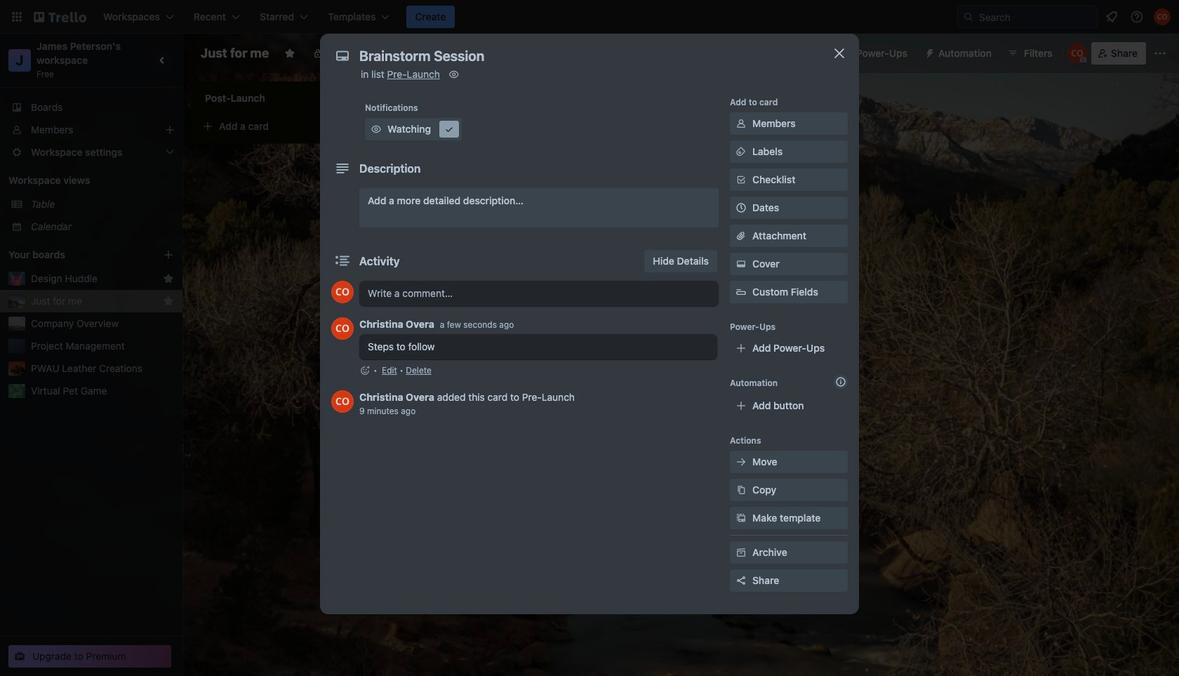 Task type: describe. For each thing, give the bounding box(es) containing it.
1 horizontal spatial christina overa (christinaovera) image
[[1154, 8, 1171, 25]]

0 vertical spatial christina overa (christinaovera) image
[[1068, 44, 1088, 63]]

primary element
[[0, 0, 1180, 34]]

0 notifications image
[[1104, 8, 1121, 25]]

1 vertical spatial christina overa (christinaovera) image
[[331, 317, 354, 340]]

open information menu image
[[1131, 10, 1145, 24]]

your boards with 6 items element
[[8, 246, 142, 263]]

close dialog image
[[831, 45, 848, 62]]

1 vertical spatial christina overa (christinaovera) image
[[331, 281, 354, 303]]



Task type: vqa. For each thing, say whether or not it's contained in the screenshot.
2nd Starred Icon from the top of the page
yes



Task type: locate. For each thing, give the bounding box(es) containing it.
0 vertical spatial starred icon image
[[163, 273, 174, 284]]

1 starred icon image from the top
[[163, 273, 174, 284]]

add reaction image
[[360, 364, 371, 378]]

star or unstar board image
[[285, 48, 296, 59]]

1 vertical spatial starred icon image
[[163, 296, 174, 307]]

Board name text field
[[194, 42, 276, 65]]

None text field
[[353, 44, 816, 69]]

search image
[[963, 11, 975, 22]]

2 vertical spatial christina overa (christinaovera) image
[[331, 390, 354, 413]]

customize views image
[[440, 46, 454, 60]]

0 horizontal spatial christina overa (christinaovera) image
[[331, 281, 354, 303]]

christina overa (christinaovera) image
[[1154, 8, 1171, 25], [331, 281, 354, 303]]

sm image
[[447, 67, 461, 81], [735, 455, 749, 469], [735, 483, 749, 497], [735, 511, 749, 525]]

2 starred icon image from the top
[[163, 296, 174, 307]]

sm image
[[919, 42, 939, 62], [735, 117, 749, 131], [369, 122, 383, 136], [442, 122, 456, 136], [735, 145, 749, 159], [735, 257, 749, 271], [735, 546, 749, 560]]

Search field
[[975, 7, 1098, 27]]

christina overa (christinaovera) image
[[1068, 44, 1088, 63], [331, 317, 354, 340], [331, 390, 354, 413]]

create from template… image
[[360, 121, 371, 132]]

show menu image
[[1154, 46, 1168, 60]]

starred icon image
[[163, 273, 174, 284], [163, 296, 174, 307]]

0 vertical spatial christina overa (christinaovera) image
[[1154, 8, 1171, 25]]

add board image
[[163, 249, 174, 261]]

Write a comment text field
[[360, 281, 719, 306]]



